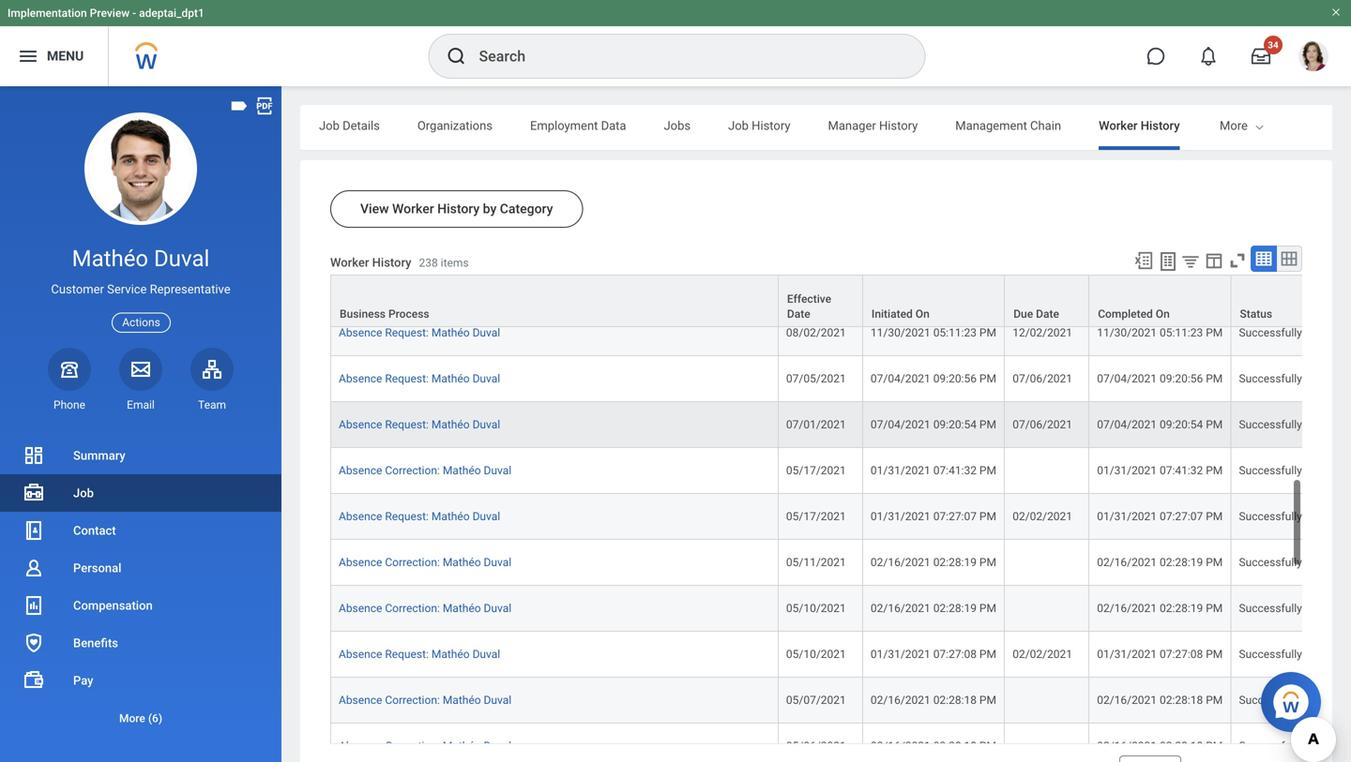 Task type: describe. For each thing, give the bounding box(es) containing it.
job link
[[0, 475, 281, 512]]

initiated on
[[721, 308, 779, 321]]

1 01/31/2021 02:09:21 pm from the left
[[720, 622, 846, 635]]

personal link
[[0, 550, 281, 587]]

menu
[[47, 48, 84, 64]]

12 row from the top
[[180, 698, 1302, 744]]

view team image
[[201, 358, 223, 381]]

1 07:27:03 from the left
[[783, 438, 826, 451]]

34 button
[[1240, 36, 1283, 77]]

expand table image
[[1280, 250, 1299, 268]]

performance
[[216, 484, 281, 497]]

1 correction: from the top
[[234, 300, 289, 313]]

summary link
[[0, 437, 281, 475]]

service
[[107, 283, 147, 297]]

1 02:28:14 from the left
[[783, 392, 826, 405]]

fullscreen image
[[1227, 251, 1248, 271]]

due date button
[[855, 276, 938, 327]]

12/31/2020
[[636, 484, 696, 497]]

view worker history by category button
[[330, 190, 583, 228]]

12/23/2020
[[636, 668, 696, 681]]

select to filter grid data image
[[1180, 251, 1201, 271]]

pay link
[[0, 662, 281, 700]]

3 row from the top
[[180, 284, 1302, 330]]

absence correction: mathéo duval link for 12/30/2020
[[188, 576, 361, 589]]

initiated
[[721, 308, 762, 321]]

more (6)
[[119, 713, 162, 726]]

2 02/16/2021 03:47:49 pm from the left
[[946, 530, 1072, 543]]

contact link
[[0, 512, 281, 550]]

inbox large image
[[1252, 47, 1270, 66]]

absence correction: mathéo duval link for 12/23/2020
[[188, 668, 361, 681]]

2 successfully completed from the top
[[1088, 346, 1209, 359]]

close environment banner image
[[1331, 7, 1342, 18]]

1 absence correction: mathéo duval from the top
[[188, 300, 361, 313]]

organizations
[[417, 119, 493, 133]]

6 successfully from the top
[[1088, 530, 1152, 543]]

pagination element
[[1193, 745, 1302, 763]]

history for worker history 238 items
[[372, 256, 411, 270]]

2 02:09:21 from the left
[[1009, 622, 1053, 635]]

more for more
[[1220, 119, 1248, 133]]

pay image
[[23, 670, 45, 692]]

compensation
[[73, 599, 153, 613]]

absence request: mathéo duval for 02/16/2021 03:47:49 pm
[[188, 530, 350, 543]]

worker history 238 items
[[330, 256, 469, 270]]

table image
[[1255, 250, 1273, 268]]

01/04/2021 for 01/31/2021 07:27:03 pm
[[636, 438, 696, 451]]

row containing 2020 performance appraisal: mathéo duval
[[180, 468, 1302, 514]]

1 02/16/2021 04:10:29 pm from the left
[[720, 346, 846, 359]]

correction: for 12/23/2020
[[234, 668, 289, 681]]

-
[[132, 7, 136, 20]]

absence for eighth row from the bottom
[[188, 392, 232, 405]]

details
[[343, 119, 380, 133]]

absence request: mathéo duval for 01/31/2021 02:09:21 pm
[[188, 622, 350, 635]]

view printable version (pdf) image
[[254, 96, 275, 116]]

completed for 10th row from the bottom of the page
[[1154, 300, 1209, 313]]

completed on button
[[939, 276, 1080, 327]]

team link
[[190, 348, 234, 413]]

12/30/2020 for 02/16/2021 02:28:13 pm
[[636, 576, 696, 589]]

email
[[127, 399, 155, 412]]

2 02:28:14 from the left
[[1009, 392, 1053, 405]]

8 row from the top
[[180, 514, 1302, 560]]

2020
[[188, 484, 213, 497]]

1 02/16/2021 02:28:14 pm from the left
[[720, 392, 846, 405]]

list containing summary
[[0, 437, 281, 738]]

job history
[[728, 119, 791, 133]]

view worker history by category
[[360, 201, 553, 217]]

compensation image
[[23, 595, 45, 617]]

8 successfully from the top
[[1088, 622, 1152, 635]]

phone image
[[56, 358, 83, 381]]

business
[[189, 308, 235, 321]]

absence for eighth row from the top
[[188, 530, 232, 543]]

team
[[198, 399, 226, 412]]

chain
[[1030, 119, 1061, 133]]

absence for ninth row from the bottom
[[188, 346, 232, 359]]

7 successfully completed from the top
[[1088, 576, 1209, 589]]

completed for ninth row from the bottom
[[1154, 346, 1209, 359]]

more for more (6)
[[119, 713, 145, 726]]

initiated on button
[[713, 276, 854, 327]]

Search Workday  search field
[[479, 36, 886, 77]]

01/04/2021 for 02/16/2021 02:28:14 pm
[[636, 392, 696, 405]]

10/01/2020
[[720, 484, 780, 497]]

compensation link
[[0, 587, 281, 625]]

navigation pane region
[[0, 86, 281, 763]]

assigned to button
[[1217, 276, 1301, 327]]

2020 performance appraisal: mathéo duval link
[[188, 484, 406, 497]]

assigned to
[[1226, 308, 1288, 321]]

actions
[[122, 316, 160, 329]]

on for initiated on
[[765, 308, 779, 321]]

absence request: mathéo duval link for 01/31/2021 07:27:03 pm
[[188, 438, 350, 451]]

phone mathéo duval element
[[48, 398, 91, 413]]

menu banner
[[0, 0, 1351, 86]]

manager history
[[828, 119, 918, 133]]

9 successfully completed from the top
[[1088, 668, 1209, 681]]

duval inside navigation pane region
[[154, 245, 210, 272]]

worker for worker history
[[1099, 119, 1138, 133]]

2 02/16/2021 04:10:29 pm from the left
[[946, 346, 1072, 359]]

assigned
[[1226, 308, 1273, 321]]

10 row from the top
[[180, 606, 1302, 652]]

absence request: mathéo duval link for 02/16/2021 04:10:29 pm
[[188, 346, 350, 359]]

duval for 12/30/2020 absence correction: mathéo duval link
[[333, 576, 361, 589]]

(6)
[[148, 713, 162, 726]]

duval for 02/16/2021 04:10:29 pm absence request: mathéo duval link
[[322, 346, 350, 359]]

2 03:47:49 from the left
[[1009, 530, 1053, 543]]

12/20/2020 11:37:39 pm
[[946, 484, 1072, 497]]

absence correction: mathéo duval link for 01/04/2021
[[188, 392, 361, 405]]

11:37:39
[[1009, 484, 1053, 497]]

employment data
[[530, 119, 626, 133]]

job for job details
[[319, 119, 340, 133]]

8 successfully completed from the top
[[1088, 622, 1209, 635]]

absence request: mathéo duval for 02/16/2021 04:10:29 pm
[[188, 346, 350, 359]]

email button
[[119, 348, 162, 413]]

export to worksheets image
[[1157, 251, 1179, 273]]

absence for 2nd row from the bottom of the page
[[188, 668, 232, 681]]

2 04:10:29 from the left
[[1009, 346, 1053, 359]]

02/18/2021 for 02/16/2021 03:47:49 pm
[[862, 530, 922, 543]]

1 row from the top
[[180, 238, 1302, 284]]

6 successfully completed from the top
[[1088, 530, 1209, 543]]

4 successfully from the top
[[1088, 438, 1152, 451]]

justify image
[[17, 45, 39, 68]]

date
[[885, 308, 909, 321]]

timeline
[[1218, 119, 1264, 133]]

phone button
[[48, 348, 91, 413]]

12:00:00
[[783, 484, 826, 497]]

items
[[441, 256, 469, 270]]

status
[[1089, 308, 1122, 321]]

adeptai_dpt1
[[139, 7, 204, 20]]

jobs
[[664, 119, 691, 133]]

1 absence correction: mathéo duval link from the top
[[188, 300, 361, 313]]

implementation
[[8, 7, 87, 20]]

request: for 01/31/2021 07:27:03 pm
[[234, 438, 278, 451]]

export to excel image
[[1133, 251, 1154, 271]]

process
[[238, 308, 279, 321]]

view
[[360, 201, 389, 217]]

additiona
[[1302, 119, 1351, 133]]

5 successfully completed from the top
[[1088, 484, 1209, 497]]

manager
[[828, 119, 876, 133]]

12/30/2020 for 01/31/2021 02:09:21 pm
[[636, 622, 696, 635]]

business process
[[189, 308, 279, 321]]

benefits link
[[0, 625, 281, 662]]

business process button
[[181, 276, 627, 327]]

5 successfully from the top
[[1088, 484, 1152, 497]]

34
[[1268, 39, 1279, 51]]

duval for absence correction: mathéo duval link for 01/04/2021
[[333, 392, 361, 405]]

7 successfully from the top
[[1088, 576, 1152, 589]]

request: for 02/16/2021 03:47:49 pm
[[234, 530, 278, 543]]

management chain
[[955, 119, 1061, 133]]

request: for 01/31/2021 02:09:21 pm
[[234, 622, 278, 635]]

2020 performance appraisal: mathéo duval
[[188, 484, 406, 497]]

job inside list
[[73, 487, 94, 501]]

absence request: mathéo duval link for 02/16/2021 03:47:49 pm
[[188, 530, 350, 543]]



Task type: locate. For each thing, give the bounding box(es) containing it.
more down 34 button
[[1220, 119, 1248, 133]]

summary
[[73, 449, 125, 463]]

worker right chain
[[1099, 119, 1138, 133]]

2 horizontal spatial job
[[728, 119, 749, 133]]

0 horizontal spatial worker
[[330, 256, 369, 270]]

2 absence from the top
[[188, 346, 232, 359]]

1 horizontal spatial 02:28:14
[[1009, 392, 1053, 405]]

0 vertical spatial 02/18/2021
[[862, 346, 922, 359]]

238
[[419, 256, 438, 270]]

absence down team mathéo duval element
[[188, 438, 232, 451]]

job details
[[319, 119, 380, 133]]

02/02/2021 for 01/31/2021 02:09:21 pm
[[862, 622, 922, 635]]

3 12/30/2020 from the top
[[636, 622, 696, 635]]

notifications large image
[[1199, 47, 1218, 66]]

more left (6)
[[119, 713, 145, 726]]

absence request: mathéo duval
[[188, 346, 350, 359], [188, 438, 350, 451], [188, 530, 350, 543], [188, 622, 350, 635]]

1 vertical spatial 01/04/2021
[[636, 392, 696, 405]]

1 horizontal spatial 02:28:15
[[1009, 300, 1053, 313]]

02/16/2021 02:28:13 pm
[[720, 576, 846, 589], [946, 576, 1072, 589], [720, 668, 846, 681], [946, 668, 1072, 681]]

1 vertical spatial more
[[119, 713, 145, 726]]

02:28:14 up 11:37:39
[[1009, 392, 1053, 405]]

0 horizontal spatial 02/16/2021 03:47:49 pm
[[720, 530, 846, 543]]

correction: for 01/04/2021
[[234, 392, 289, 405]]

2 vertical spatial 12/30/2020
[[636, 622, 696, 635]]

duval for 01/31/2021 07:27:03 pm's absence request: mathéo duval link
[[322, 438, 350, 451]]

history for manager history
[[879, 119, 918, 133]]

4 successfully completed from the top
[[1088, 438, 1209, 451]]

representative
[[150, 283, 230, 297]]

status button
[[1081, 276, 1217, 327]]

row containing business process
[[180, 275, 1302, 328]]

absence correction: mathéo duval for 12/23/2020
[[188, 668, 361, 681]]

absence down representative
[[188, 300, 232, 313]]

history for worker history
[[1141, 119, 1180, 133]]

email mathéo duval element
[[119, 398, 162, 413]]

01/31/2021 07:27:03 pm up 12/20/2020 11:37:39 pm
[[946, 438, 1072, 451]]

03:47:49 down 12:00:00
[[783, 530, 826, 543]]

job image
[[23, 482, 45, 505]]

1 02/18/2021 from the top
[[862, 346, 922, 359]]

1 horizontal spatial 02:09:21
[[1009, 622, 1053, 635]]

due date
[[863, 308, 909, 321]]

4 request: from the top
[[234, 622, 278, 635]]

absence down 2020
[[188, 530, 232, 543]]

1 horizontal spatial 01/31/2021 02:09:21 pm
[[946, 622, 1072, 635]]

completed for row containing 2020 performance appraisal: mathéo duval
[[1154, 484, 1209, 497]]

absence down contact link
[[188, 576, 232, 589]]

toolbar
[[1125, 246, 1302, 275]]

1 horizontal spatial 03:47:49
[[1009, 530, 1053, 543]]

07:27:03 up 12:00:00
[[783, 438, 826, 451]]

1 horizontal spatial 01/31/2021 07:27:03 pm
[[946, 438, 1072, 451]]

02/16/2021 04:10:29 pm down completed on
[[946, 346, 1072, 359]]

0 horizontal spatial 07:27:03
[[783, 438, 826, 451]]

tab list
[[300, 105, 1351, 150]]

02/18/2021 for 02/16/2021 04:10:29 pm
[[862, 346, 922, 359]]

1 horizontal spatial 04:10:29
[[1009, 346, 1053, 359]]

0 horizontal spatial more
[[119, 713, 145, 726]]

0 vertical spatial worker
[[1099, 119, 1138, 133]]

cell
[[180, 238, 628, 284], [628, 238, 713, 284], [713, 238, 855, 284], [855, 238, 939, 284], [939, 238, 1081, 284], [1081, 238, 1217, 284], [1217, 238, 1302, 284], [628, 284, 713, 330], [855, 284, 939, 330], [1217, 284, 1302, 330], [1217, 330, 1302, 376], [855, 376, 939, 422], [1217, 376, 1302, 422], [1217, 422, 1302, 468], [855, 468, 939, 514], [1217, 468, 1302, 514], [1217, 514, 1302, 560], [855, 560, 939, 606], [1217, 560, 1302, 606], [1217, 606, 1302, 652], [855, 652, 939, 698], [1217, 652, 1302, 698]]

0 vertical spatial 02/02/2021
[[862, 438, 922, 451]]

completed
[[1154, 300, 1209, 313], [947, 308, 1002, 321], [1154, 346, 1209, 359], [1154, 392, 1209, 405], [1154, 438, 1209, 451], [1154, 484, 1209, 497], [1154, 530, 1209, 543], [1154, 576, 1209, 589], [1154, 622, 1209, 635], [1154, 668, 1209, 681]]

benefits
[[73, 637, 118, 651]]

worker for worker history 238 items
[[330, 256, 369, 270]]

completed for 10th row
[[1154, 622, 1209, 635]]

9 row from the top
[[180, 560, 1302, 606]]

2 vertical spatial worker
[[330, 256, 369, 270]]

1 horizontal spatial more
[[1220, 119, 1248, 133]]

worker right view
[[392, 201, 434, 217]]

1 horizontal spatial 07:27:03
[[1009, 438, 1053, 451]]

2 on from the left
[[1005, 308, 1019, 321]]

0 vertical spatial more
[[1220, 119, 1248, 133]]

4 absence request: mathéo duval from the top
[[188, 622, 350, 635]]

0 horizontal spatial 04:10:29
[[783, 346, 826, 359]]

02:28:13
[[783, 576, 826, 589], [1009, 576, 1053, 589], [783, 668, 826, 681], [1009, 668, 1053, 681]]

0 vertical spatial 12/30/2020
[[636, 530, 696, 543]]

absence correction: mathéo duval link
[[188, 300, 361, 313], [188, 392, 361, 405], [188, 576, 361, 589], [188, 668, 361, 681]]

profile logan mcneil image
[[1299, 41, 1329, 75]]

personal image
[[23, 557, 45, 580]]

1 vertical spatial worker
[[392, 201, 434, 217]]

0 horizontal spatial 02:28:14
[[783, 392, 826, 405]]

on inside completed on popup button
[[1005, 308, 1019, 321]]

1 request: from the top
[[234, 346, 278, 359]]

successfully
[[1088, 300, 1152, 313], [1088, 346, 1152, 359], [1088, 392, 1152, 405], [1088, 438, 1152, 451], [1088, 484, 1152, 497], [1088, 530, 1152, 543], [1088, 576, 1152, 589], [1088, 622, 1152, 635], [1088, 668, 1152, 681]]

3 absence correction: mathéo duval from the top
[[188, 576, 361, 589]]

2 02/18/2021 from the top
[[862, 530, 922, 543]]

3 absence correction: mathéo duval link from the top
[[188, 576, 361, 589]]

2 02/16/2021 02:28:14 pm from the left
[[946, 392, 1072, 405]]

1 02/16/2021 02:28:15 pm from the left
[[720, 300, 846, 313]]

02/16/2021 03:47:49 pm
[[720, 530, 846, 543], [946, 530, 1072, 543]]

duval for first absence correction: mathéo duval link from the top of the page
[[333, 300, 361, 313]]

0 horizontal spatial 02:09:21
[[783, 622, 826, 635]]

1 absence request: mathéo duval link from the top
[[188, 346, 350, 359]]

by
[[483, 201, 497, 217]]

completed for eighth row from the top
[[1154, 530, 1209, 543]]

3 successfully completed from the top
[[1088, 392, 1209, 405]]

02/18/2021
[[862, 346, 922, 359], [862, 530, 922, 543]]

7 row from the top
[[180, 468, 1302, 514]]

1 horizontal spatial 02/16/2021 04:10:29 pm
[[946, 346, 1072, 359]]

absence for 10th row
[[188, 622, 232, 635]]

4 absence correction: mathéo duval link from the top
[[188, 668, 361, 681]]

on for completed on
[[1005, 308, 1019, 321]]

1 horizontal spatial 02/16/2021 02:28:14 pm
[[946, 392, 1072, 405]]

1 horizontal spatial 02/16/2021 03:47:49 pm
[[946, 530, 1072, 543]]

job for job history
[[728, 119, 749, 133]]

02/16/2021 03:47:49 pm down 12/20/2020 11:37:39 pm
[[946, 530, 1072, 543]]

more inside dropdown button
[[119, 713, 145, 726]]

absence down business
[[188, 346, 232, 359]]

4 absence request: mathéo duval link from the top
[[188, 622, 350, 635]]

absence down benefits link
[[188, 668, 232, 681]]

2 correction: from the top
[[234, 392, 289, 405]]

1 vertical spatial 02/18/2021
[[862, 530, 922, 543]]

3 correction: from the top
[[234, 576, 289, 589]]

02:28:15 left "status"
[[1009, 300, 1053, 313]]

history left timeline
[[1141, 119, 1180, 133]]

more (6) button
[[0, 700, 281, 738]]

5 row from the top
[[180, 376, 1302, 422]]

6 absence from the top
[[188, 576, 232, 589]]

worker inside button
[[392, 201, 434, 217]]

list
[[0, 437, 281, 738]]

history left manager
[[752, 119, 791, 133]]

summary image
[[23, 445, 45, 467]]

appraisal:
[[284, 484, 334, 497]]

on right initiated
[[765, 308, 779, 321]]

implementation preview -   adeptai_dpt1
[[8, 7, 204, 20]]

2 absence correction: mathéo duval link from the top
[[188, 392, 361, 405]]

2 absence request: mathéo duval from the top
[[188, 438, 350, 451]]

2 01/04/2021 from the top
[[636, 392, 696, 405]]

4 absence correction: mathéo duval from the top
[[188, 668, 361, 681]]

employment
[[530, 119, 598, 133]]

on left "status"
[[1005, 308, 1019, 321]]

6 row from the top
[[180, 422, 1302, 468]]

job up contact
[[73, 487, 94, 501]]

3 absence from the top
[[188, 392, 232, 405]]

4 correction: from the top
[[234, 668, 289, 681]]

correction: for 12/30/2020
[[234, 576, 289, 589]]

due
[[863, 308, 883, 321]]

0 horizontal spatial 02:28:15
[[783, 300, 826, 313]]

click to view/edit grid preferences image
[[1204, 251, 1224, 271]]

1 horizontal spatial 02/16/2021 02:28:15 pm
[[946, 300, 1072, 313]]

absence correction: mathéo duval for 01/04/2021
[[188, 392, 361, 405]]

0 vertical spatial 01/04/2021
[[636, 346, 696, 359]]

02/16/2021 02:28:14 pm down completed on
[[946, 392, 1072, 405]]

02/02/2021
[[862, 438, 922, 451], [862, 622, 922, 635]]

absence for 9th row from the top
[[188, 576, 232, 589]]

actions button
[[112, 313, 171, 333]]

2 successfully from the top
[[1088, 346, 1152, 359]]

5 absence from the top
[[188, 530, 232, 543]]

absence up pay link
[[188, 622, 232, 635]]

02/16/2021 02:28:14 pm
[[720, 392, 846, 405], [946, 392, 1072, 405]]

1 04:10:29 from the left
[[783, 346, 826, 359]]

management
[[955, 119, 1027, 133]]

04:10:29 down completed on popup button
[[1009, 346, 1053, 359]]

2 01/31/2021 07:27:03 pm from the left
[[946, 438, 1072, 451]]

3 01/04/2021 from the top
[[636, 438, 696, 451]]

row
[[180, 238, 1302, 284], [180, 275, 1302, 328], [180, 284, 1302, 330], [180, 330, 1302, 376], [180, 376, 1302, 422], [180, 422, 1302, 468], [180, 468, 1302, 514], [180, 514, 1302, 560], [180, 560, 1302, 606], [180, 606, 1302, 652], [180, 652, 1302, 698], [180, 698, 1302, 744]]

0 horizontal spatial 02/16/2021 04:10:29 pm
[[720, 346, 846, 359]]

more
[[1220, 119, 1248, 133], [119, 713, 145, 726]]

absence
[[188, 300, 232, 313], [188, 346, 232, 359], [188, 392, 232, 405], [188, 438, 232, 451], [188, 530, 232, 543], [188, 576, 232, 589], [188, 622, 232, 635], [188, 668, 232, 681]]

mathéo inside navigation pane region
[[72, 245, 148, 272]]

personal
[[73, 562, 121, 576]]

0 horizontal spatial 01/31/2021 02:09:21 pm
[[720, 622, 846, 635]]

02/16/2021
[[720, 300, 780, 313], [946, 300, 1006, 313], [720, 346, 780, 359], [946, 346, 1006, 359], [720, 392, 780, 405], [946, 392, 1006, 405], [720, 530, 780, 543], [946, 530, 1006, 543], [720, 576, 780, 589], [946, 576, 1006, 589], [720, 668, 780, 681], [946, 668, 1006, 681]]

0 horizontal spatial 02/16/2021 02:28:14 pm
[[720, 392, 846, 405]]

worker down view
[[330, 256, 369, 270]]

category
[[500, 201, 553, 217]]

1 02:28:15 from the left
[[783, 300, 826, 313]]

absence for 6th row
[[188, 438, 232, 451]]

1 01/04/2021 from the top
[[636, 346, 696, 359]]

2 vertical spatial 01/04/2021
[[636, 438, 696, 451]]

duval for 01/31/2021 02:09:21 pm absence request: mathéo duval link
[[322, 622, 350, 635]]

12/20/2020
[[946, 484, 1006, 497]]

completed on
[[947, 308, 1019, 321]]

9 successfully from the top
[[1088, 668, 1152, 681]]

1 03:47:49 from the left
[[783, 530, 826, 543]]

2 01/31/2021 02:09:21 pm from the left
[[946, 622, 1072, 635]]

01/31/2021
[[720, 438, 780, 451], [946, 438, 1006, 451], [720, 622, 780, 635], [946, 622, 1006, 635]]

2 02/02/2021 from the top
[[862, 622, 922, 635]]

1 horizontal spatial worker
[[392, 201, 434, 217]]

2 absence correction: mathéo duval from the top
[[188, 392, 361, 405]]

0 horizontal spatial 03:47:49
[[783, 530, 826, 543]]

2 row from the top
[[180, 275, 1302, 328]]

8 absence from the top
[[188, 668, 232, 681]]

01/31/2021 07:27:03 pm up 10/01/2020 12:00:00 pm
[[720, 438, 846, 451]]

3 successfully from the top
[[1088, 392, 1152, 405]]

mail image
[[129, 358, 152, 381]]

job left details
[[319, 119, 340, 133]]

absence request: mathéo duval link
[[188, 346, 350, 359], [188, 438, 350, 451], [188, 530, 350, 543], [188, 622, 350, 635]]

02/02/2021 for 01/31/2021 07:27:03 pm
[[862, 438, 922, 451]]

completed for 2nd row from the bottom of the page
[[1154, 668, 1209, 681]]

history left 238
[[372, 256, 411, 270]]

1 01/31/2021 07:27:03 pm from the left
[[720, 438, 846, 451]]

completed for eighth row from the bottom
[[1154, 392, 1209, 405]]

07:27:03 up 11:37:39
[[1009, 438, 1053, 451]]

3 request: from the top
[[234, 530, 278, 543]]

1 vertical spatial 12/30/2020
[[636, 576, 696, 589]]

03:47:49 down 11:37:39
[[1009, 530, 1053, 543]]

duval
[[154, 245, 210, 272], [333, 300, 361, 313], [322, 346, 350, 359], [333, 392, 361, 405], [322, 438, 350, 451], [378, 484, 406, 497], [322, 530, 350, 543], [333, 576, 361, 589], [322, 622, 350, 635], [333, 668, 361, 681]]

correction:
[[234, 300, 289, 313], [234, 392, 289, 405], [234, 576, 289, 589], [234, 668, 289, 681]]

request:
[[234, 346, 278, 359], [234, 438, 278, 451], [234, 530, 278, 543], [234, 622, 278, 635]]

tab list containing job details
[[300, 105, 1351, 150]]

2 request: from the top
[[234, 438, 278, 451]]

12/30/2020 for 02/16/2021 03:47:49 pm
[[636, 530, 696, 543]]

benefits image
[[23, 632, 45, 655]]

mathéo duval
[[72, 245, 210, 272]]

duval for absence correction: mathéo duval link associated with 12/23/2020
[[333, 668, 361, 681]]

07:27:03
[[783, 438, 826, 451], [1009, 438, 1053, 451]]

02:28:14 up 12:00:00
[[783, 392, 826, 405]]

0 horizontal spatial 02/16/2021 02:28:15 pm
[[720, 300, 846, 313]]

0 horizontal spatial on
[[765, 308, 779, 321]]

history inside button
[[437, 201, 480, 217]]

job right the jobs
[[728, 119, 749, 133]]

02/16/2021 04:10:29 pm
[[720, 346, 846, 359], [946, 346, 1072, 359]]

menu button
[[0, 26, 108, 86]]

2 horizontal spatial worker
[[1099, 119, 1138, 133]]

12/30/2020
[[636, 530, 696, 543], [636, 576, 696, 589], [636, 622, 696, 635]]

completed for 9th row from the top
[[1154, 576, 1209, 589]]

on
[[765, 308, 779, 321], [1005, 308, 1019, 321]]

absence correction: mathéo duval
[[188, 300, 361, 313], [188, 392, 361, 405], [188, 576, 361, 589], [188, 668, 361, 681]]

tag image
[[229, 96, 250, 116]]

11 row from the top
[[180, 652, 1302, 698]]

02:28:15 right the initiated on
[[783, 300, 826, 313]]

2 07:27:03 from the left
[[1009, 438, 1053, 451]]

1 successfully completed from the top
[[1088, 300, 1209, 313]]

duval for absence request: mathéo duval link for 02/16/2021 03:47:49 pm
[[322, 530, 350, 543]]

absence correction: mathéo duval for 12/30/2020
[[188, 576, 361, 589]]

02:28:14
[[783, 392, 826, 405], [1009, 392, 1053, 405]]

3 absence request: mathéo duval from the top
[[188, 530, 350, 543]]

phone
[[53, 399, 85, 412]]

absence down view team icon on the top left of the page
[[188, 392, 232, 405]]

0 horizontal spatial job
[[73, 487, 94, 501]]

2 02:28:15 from the left
[[1009, 300, 1053, 313]]

4 row from the top
[[180, 330, 1302, 376]]

2 12/30/2020 from the top
[[636, 576, 696, 589]]

3 absence request: mathéo duval link from the top
[[188, 530, 350, 543]]

02/16/2021 02:28:14 pm down the initiated on
[[720, 392, 846, 405]]

10/01/2020 12:00:00 pm
[[720, 484, 846, 497]]

history
[[752, 119, 791, 133], [879, 119, 918, 133], [1141, 119, 1180, 133], [437, 201, 480, 217], [372, 256, 411, 270]]

01/04/2021 for 02/16/2021 04:10:29 pm
[[636, 346, 696, 359]]

02/16/2021 03:47:49 pm down 10/01/2020 12:00:00 pm
[[720, 530, 846, 543]]

2 absence request: mathéo duval link from the top
[[188, 438, 350, 451]]

preview
[[90, 7, 130, 20]]

4 absence from the top
[[188, 438, 232, 451]]

1 12/30/2020 from the top
[[636, 530, 696, 543]]

pm
[[829, 300, 846, 313], [1055, 300, 1072, 313], [829, 346, 846, 359], [1055, 346, 1072, 359], [829, 392, 846, 405], [1055, 392, 1072, 405], [829, 438, 846, 451], [1055, 438, 1072, 451], [829, 484, 846, 497], [1055, 484, 1072, 497], [829, 530, 846, 543], [1055, 530, 1072, 543], [829, 576, 846, 589], [1055, 576, 1072, 589], [829, 622, 846, 635], [1055, 622, 1072, 635], [829, 668, 846, 681], [1055, 668, 1072, 681]]

02/16/2021 04:10:29 pm down the initiated on
[[720, 346, 846, 359]]

completed for 6th row
[[1154, 438, 1209, 451]]

pay
[[73, 674, 93, 688]]

0 horizontal spatial 01/31/2021 07:27:03 pm
[[720, 438, 846, 451]]

absence request: mathéo duval link for 01/31/2021 02:09:21 pm
[[188, 622, 350, 635]]

1 vertical spatial 02/02/2021
[[862, 622, 922, 635]]

customer service representative
[[51, 283, 230, 297]]

history left by
[[437, 201, 480, 217]]

7 absence from the top
[[188, 622, 232, 635]]

absence request: mathéo duval for 01/31/2021 07:27:03 pm
[[188, 438, 350, 451]]

contact image
[[23, 520, 45, 542]]

1 absence from the top
[[188, 300, 232, 313]]

customer
[[51, 283, 104, 297]]

1 02:09:21 from the left
[[783, 622, 826, 635]]

1 horizontal spatial on
[[1005, 308, 1019, 321]]

worker history
[[1099, 119, 1180, 133]]

absence for 10th row from the bottom of the page
[[188, 300, 232, 313]]

history for job history
[[752, 119, 791, 133]]

1 02/02/2021 from the top
[[862, 438, 922, 451]]

data
[[601, 119, 626, 133]]

2 02/16/2021 02:28:15 pm from the left
[[946, 300, 1072, 313]]

team mathéo duval element
[[190, 398, 234, 413]]

history right manager
[[879, 119, 918, 133]]

1 on from the left
[[765, 308, 779, 321]]

on inside initiated on popup button
[[765, 308, 779, 321]]

1 absence request: mathéo duval from the top
[[188, 346, 350, 359]]

1 02/16/2021 03:47:49 pm from the left
[[720, 530, 846, 543]]

request: for 02/16/2021 04:10:29 pm
[[234, 346, 278, 359]]

04:10:29 down initiated on popup button on the top right of page
[[783, 346, 826, 359]]

more (6) button
[[0, 708, 281, 730]]

1 horizontal spatial job
[[319, 119, 340, 133]]

worker
[[1099, 119, 1138, 133], [392, 201, 434, 217], [330, 256, 369, 270]]

1 successfully from the top
[[1088, 300, 1152, 313]]

search image
[[445, 45, 468, 68]]

completed inside popup button
[[947, 308, 1002, 321]]

contact
[[73, 524, 116, 538]]

to
[[1275, 308, 1288, 321]]



Task type: vqa. For each thing, say whether or not it's contained in the screenshot.
3rd employee's photo (logan mcneil)
no



